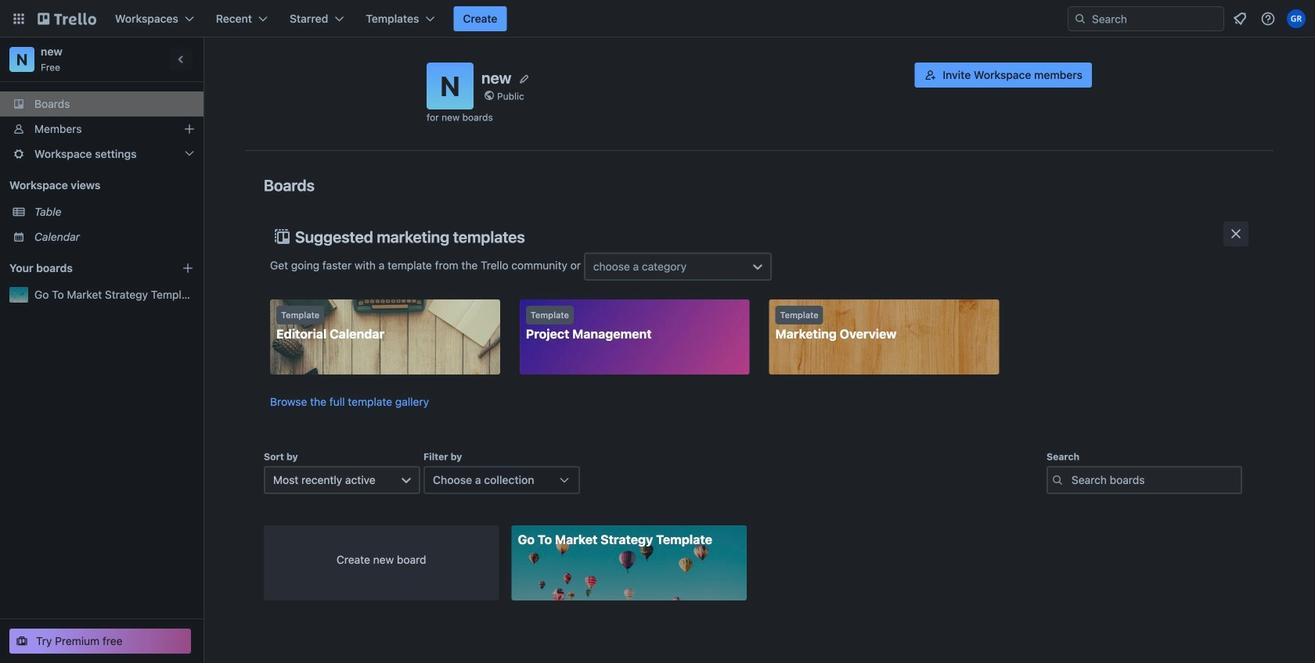 Task type: locate. For each thing, give the bounding box(es) containing it.
back to home image
[[38, 6, 96, 31]]

greg robinson (gregrobinson96) image
[[1287, 9, 1306, 28]]

open information menu image
[[1260, 11, 1276, 27]]

primary element
[[0, 0, 1315, 38]]



Task type: vqa. For each thing, say whether or not it's contained in the screenshot.
removes
no



Task type: describe. For each thing, give the bounding box(es) containing it.
workspace navigation collapse icon image
[[171, 49, 193, 70]]

your boards with 1 items element
[[9, 259, 158, 278]]

0 notifications image
[[1231, 9, 1249, 28]]

Search field
[[1087, 8, 1224, 30]]

Search boards text field
[[1047, 467, 1242, 495]]

add board image
[[182, 262, 194, 275]]

search image
[[1074, 13, 1087, 25]]



